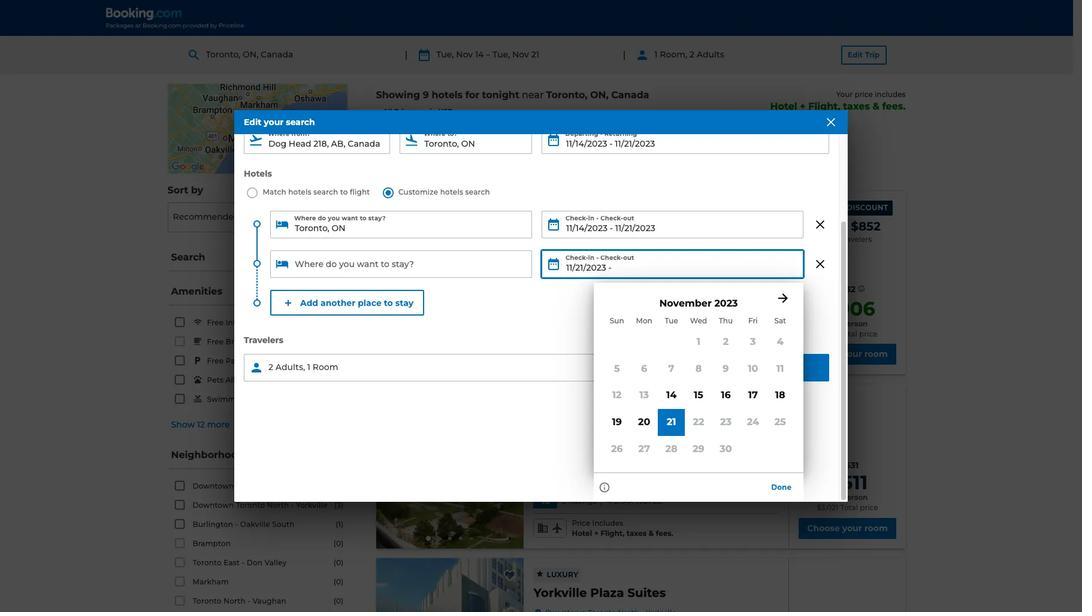 Task type: locate. For each thing, give the bounding box(es) containing it.
star for fort
[[615, 497, 634, 506]]

downtown up "burlington" at the left of page
[[193, 501, 234, 510]]

carlton
[[589, 238, 636, 252]]

nov
[[456, 49, 473, 60], [513, 49, 529, 60]]

ratings left 4-
[[569, 497, 597, 506]]

by
[[191, 185, 203, 196]]

edit left trip
[[848, 50, 863, 59]]

yorkville plaza suites element
[[534, 585, 666, 602]]

$ for 1531
[[839, 461, 842, 467]]

2 vertical spatial your
[[843, 523, 862, 534]]

1 vertical spatial includes
[[593, 519, 623, 528]]

2 vertical spatial +
[[594, 529, 599, 538]]

1 down wed
[[697, 336, 701, 348]]

access
[[258, 318, 284, 327]]

0 vertical spatial star
[[623, 323, 643, 332]]

2 vertical spatial entertainment
[[314, 482, 370, 491]]

21 button
[[658, 410, 685, 436]]

1 choose your room from the top
[[808, 349, 888, 360]]

0 vertical spatial room
[[865, 349, 888, 360]]

10 inside button
[[748, 363, 759, 374]]

entertainment down '22' at right bottom
[[664, 435, 718, 444]]

amenities up free internet access
[[171, 286, 222, 297]]

application
[[542, 251, 804, 502]]

guestic
[[534, 412, 588, 426]]

0 vertical spatial photo carousel region
[[376, 191, 524, 375]]

21 up near
[[531, 49, 539, 60]]

edit
[[848, 50, 863, 59], [244, 117, 262, 128]]

nov left –
[[456, 49, 473, 60]]

search for customize hotels search
[[466, 188, 490, 197]]

0 vertical spatial price includes hotel + flight, taxes & fees.
[[572, 345, 674, 364]]

3 down the fri
[[751, 336, 756, 348]]

& inside "your price includes hotel + flight, taxes & fees."
[[873, 100, 880, 112]]

21 right york
[[667, 417, 676, 428]]

9.2
[[540, 322, 552, 333]]

2 vertical spatial downtown toronto southwest - entertainment & financial districts
[[193, 482, 447, 491]]

edit up hotels at the left
[[244, 117, 262, 128]]

choose for 1511
[[808, 523, 840, 534]]

None field
[[244, 126, 390, 154], [400, 126, 532, 154], [270, 211, 532, 239], [270, 251, 532, 278]]

0 vertical spatial 3
[[751, 336, 756, 348]]

pets allowed
[[207, 376, 256, 385]]

0 horizontal spatial 1
[[307, 362, 311, 373]]

your inside "your price includes hotel + flight, taxes & fees."
[[837, 90, 853, 99]]

downtown down ritz- at top right
[[546, 261, 586, 270]]

choose down $5,811
[[808, 349, 840, 360]]

2 room from the top
[[865, 523, 888, 534]]

0 horizontal spatial 12
[[197, 420, 205, 431]]

0 vertical spatial free parking
[[382, 133, 430, 142]]

2 choose your room from the top
[[808, 523, 888, 534]]

free up pets in the bottom left of the page
[[207, 357, 224, 366]]

per up the $3,021
[[828, 494, 840, 503]]

wed
[[690, 317, 707, 326]]

includes down 4-
[[593, 519, 623, 528]]

tue, right –
[[493, 49, 510, 60]]

burlington
[[193, 520, 233, 529]]

1 vertical spatial price includes hotel + flight, taxes & fees.
[[572, 519, 674, 538]]

0 vertical spatial your
[[837, 90, 853, 99]]

toronto down wellness
[[639, 238, 688, 252]]

choose your room for 1511
[[808, 523, 888, 534]]

1 choose your room button from the top
[[799, 344, 896, 365]]

0 vertical spatial southwest
[[618, 261, 657, 270]]

(0) for toronto east - don valley
[[334, 559, 344, 568]]

| left the room,
[[623, 49, 626, 60]]

search down where to? field
[[466, 188, 490, 197]]

12 left more
[[197, 420, 205, 431]]

downtown toronto southwest - entertainment & financial districts down the ritz-carlton toronto - promoted element
[[546, 261, 792, 270]]

1 horizontal spatial 14
[[667, 390, 677, 401]]

- down the ritz-carlton toronto - promoted element
[[659, 261, 662, 270]]

4
[[777, 336, 784, 348]]

0 horizontal spatial your
[[564, 134, 581, 143]]

ratings for at
[[569, 497, 597, 506]]

1 horizontal spatial |
[[623, 49, 626, 60]]

choose your room down the $3,021
[[808, 523, 888, 534]]

0 vertical spatial 14
[[475, 49, 484, 60]]

free down guestic
[[548, 455, 565, 464]]

internet left access,
[[567, 455, 597, 464]]

0 horizontal spatial toronto,
[[206, 49, 241, 60]]

taxes right 5 at the right of the page
[[627, 355, 647, 364]]

taxes inside "your price includes hotel + flight, taxes & fees."
[[844, 100, 870, 112]]

oakville
[[240, 520, 270, 529]]

downtown toronto southwest - entertainment & financial districts
[[546, 261, 792, 270], [546, 435, 792, 444], [193, 482, 447, 491]]

none field where from?
[[244, 126, 390, 154]]

28 button
[[658, 436, 685, 463]]

sign in to save image
[[504, 202, 516, 218]]

4 (0) from the top
[[334, 597, 344, 606]]

hotel inside "your price includes hotel + flight, taxes & fees."
[[771, 100, 798, 112]]

downtown toronto southwest - entertainment & financial districts for (3)
[[193, 482, 447, 491]]

1 vertical spatial +
[[594, 355, 599, 364]]

1 photo carousel region from the top
[[376, 191, 524, 375]]

the ritz-carlton toronto
[[534, 238, 688, 252]]

(0) for toronto north - vaughan
[[334, 597, 344, 606]]

10
[[748, 363, 759, 374], [541, 497, 550, 507]]

25 button
[[767, 410, 794, 436]]

internet for access
[[226, 318, 256, 327]]

choose your room
[[808, 349, 888, 360], [808, 523, 888, 534]]

3 button
[[740, 329, 767, 356]]

price includes hotel + flight, taxes & fees. for carlton
[[572, 345, 674, 364]]

(0) for markham
[[334, 578, 344, 587]]

0 vertical spatial fees.
[[883, 100, 906, 112]]

photo carousel region
[[376, 191, 524, 375], [376, 384, 524, 549], [376, 559, 524, 613]]

2 includes from the top
[[593, 519, 623, 528]]

hotel
[[771, 100, 798, 112], [645, 323, 671, 332], [572, 355, 592, 364], [636, 497, 662, 506], [572, 529, 592, 538]]

yorkville left plaza
[[534, 586, 587, 601]]

toronto down the ritz-carlton toronto
[[588, 261, 616, 270]]

$ inside $ 2906 per person $5,811 total price
[[820, 300, 826, 311]]

total right the $3,021
[[841, 504, 858, 513]]

price
[[572, 345, 591, 354], [572, 519, 591, 528]]

2 vertical spatial districts
[[415, 482, 447, 491]]

3 photo carousel region from the top
[[376, 559, 524, 613]]

near
[[522, 89, 544, 101]]

0 vertical spatial check-in - check-out field
[[542, 211, 804, 239]]

your left filters
[[564, 134, 581, 143]]

0 vertical spatial ratings
[[578, 323, 606, 332]]

2 person from the top
[[842, 494, 868, 503]]

travelers
[[244, 335, 284, 346]]

edit for edit your search
[[244, 117, 262, 128]]

1 horizontal spatial amenities
[[742, 281, 779, 290]]

18 button
[[767, 383, 794, 410]]

3 left 4-
[[563, 497, 567, 506]]

star down access,
[[615, 497, 634, 506]]

7
[[669, 363, 675, 374]]

+ inside "your price includes hotel + flight, taxes & fees."
[[800, 100, 806, 112]]

1 per from the top
[[828, 319, 840, 328]]

1 vertical spatial total
[[841, 504, 858, 513]]

1 vertical spatial districts
[[762, 435, 792, 444]]

0 vertical spatial +
[[800, 100, 806, 112]]

2 vertical spatial taxes
[[627, 529, 647, 538]]

price left includes
[[855, 90, 873, 99]]

0 horizontal spatial |
[[405, 49, 408, 60]]

toronto,
[[206, 49, 241, 60], [546, 89, 588, 101]]

search up the 'map'
[[286, 117, 315, 128]]

2 adults, 1 room
[[269, 362, 338, 373]]

1 vertical spatial fees.
[[656, 355, 674, 364]]

9 down 2 button
[[723, 363, 729, 374]]

14 inside button
[[667, 390, 677, 401]]

1531
[[843, 461, 859, 471]]

entertainment up (3)
[[314, 482, 370, 491]]

southwest
[[618, 261, 657, 270], [618, 435, 657, 444], [267, 482, 307, 491]]

search left to
[[314, 188, 338, 197]]

-
[[659, 261, 662, 270], [659, 435, 662, 444], [309, 482, 312, 491], [291, 501, 294, 510], [235, 520, 238, 529], [242, 559, 245, 568], [248, 597, 251, 606]]

9 inside button
[[723, 363, 729, 374]]

2 | from the left
[[623, 49, 626, 60]]

financial for (3)
[[379, 482, 413, 491]]

1 tue, from the left
[[437, 49, 454, 60]]

match
[[263, 188, 286, 197]]

mon
[[636, 317, 653, 326]]

(0) for brampton
[[334, 540, 344, 549]]

0 vertical spatial flight,
[[809, 100, 841, 112]]

1 price includes hotel + flight, taxes & fees. from the top
[[572, 345, 674, 364]]

sign in to save image
[[504, 570, 516, 585]]

$ for 3332
[[833, 284, 836, 290]]

0 vertical spatial includes
[[593, 345, 623, 354]]

0 horizontal spatial tue,
[[437, 49, 454, 60]]

1 vertical spatial for
[[823, 235, 833, 244]]

1 vertical spatial 14
[[667, 390, 677, 401]]

for down 'save'
[[823, 235, 833, 244]]

sat
[[775, 317, 787, 326]]

price for ritz-
[[572, 345, 591, 354]]

0 horizontal spatial 10
[[541, 497, 550, 507]]

1 horizontal spatial 9
[[723, 363, 729, 374]]

0 vertical spatial person
[[842, 319, 868, 328]]

districts down "25"
[[762, 435, 792, 444]]

2 inside button
[[723, 336, 729, 348]]

yorkville left (3)
[[296, 501, 328, 510]]

total inside $ 1531 $ 1511 per person $3,021 total price
[[841, 504, 858, 513]]

29
[[693, 444, 705, 455]]

$ 3332
[[833, 284, 856, 295]]

go to image #5 image
[[471, 538, 473, 540]]

edit trip
[[848, 50, 880, 59]]

1 vertical spatial person
[[842, 494, 868, 503]]

1 vertical spatial entertainment
[[664, 435, 718, 444]]

price inside $ 1531 $ 1511 per person $3,021 total price
[[860, 504, 879, 513]]

amenities up show december 2023 icon
[[742, 281, 779, 290]]

your for your price includes hotel + flight, taxes & fees.
[[837, 90, 853, 99]]

price includes hotel + flight, taxes & fees. down 5-
[[572, 345, 674, 364]]

booking.com packages image
[[105, 7, 245, 29]]

2 inside button
[[269, 362, 273, 373]]

tue, left –
[[437, 49, 454, 60]]

2 vertical spatial 1
[[307, 362, 311, 373]]

1511
[[834, 471, 868, 495]]

14 left –
[[475, 49, 484, 60]]

2 price from the top
[[572, 519, 591, 528]]

2 tue, from the left
[[493, 49, 510, 60]]

show 12 more button
[[171, 418, 344, 433]]

2 choose from the top
[[808, 523, 840, 534]]

0 horizontal spatial nov
[[456, 49, 473, 60]]

+
[[800, 100, 806, 112], [594, 355, 599, 364], [594, 529, 599, 538]]

- up "south"
[[291, 501, 294, 510]]

1 left room
[[307, 362, 311, 373]]

0 vertical spatial choose your room button
[[799, 344, 896, 365]]

toronto up the markham
[[193, 559, 222, 568]]

expand image
[[620, 134, 629, 143]]

1 vertical spatial 9
[[723, 363, 729, 374]]

choose
[[808, 349, 840, 360], [808, 523, 840, 534]]

districts up show december 2023 icon
[[762, 261, 792, 270]]

| for tue, nov 14 – tue, nov 21
[[405, 49, 408, 60]]

1 vertical spatial choose
[[808, 523, 840, 534]]

1 for 1
[[697, 336, 701, 348]]

1 vertical spatial (1)
[[336, 357, 344, 366]]

flight
[[350, 188, 370, 197]]

your down "edit trip" button
[[837, 90, 853, 99]]

0 vertical spatial price
[[855, 90, 873, 99]]

2 vertical spatial photo carousel region
[[376, 559, 524, 613]]

for left tonight
[[466, 89, 480, 101]]

person
[[842, 319, 868, 328], [842, 494, 868, 503]]

1 horizontal spatial canada
[[612, 89, 650, 101]]

1 vertical spatial 10
[[541, 497, 550, 507]]

person down 1531
[[842, 494, 868, 503]]

downtown toronto southwest - entertainment & financial districts for amenities
[[546, 261, 792, 270]]

free down all
[[382, 133, 398, 142]]

yorkville
[[296, 501, 328, 510], [534, 586, 587, 601]]

toronto
[[639, 238, 688, 252], [588, 261, 616, 270], [588, 435, 616, 444], [236, 482, 265, 491], [236, 501, 265, 510], [193, 559, 222, 568], [193, 597, 222, 606]]

$ left 1531
[[839, 461, 842, 467]]

southwest down the ritz-carlton toronto - promoted element
[[618, 261, 657, 270]]

Where to? text field
[[400, 126, 532, 154]]

1 horizontal spatial 10
[[748, 363, 759, 374]]

flight, for york
[[601, 529, 625, 538]]

10 down 3 "button"
[[748, 363, 759, 374]]

2 vertical spatial price
[[860, 504, 879, 513]]

1 vertical spatial photo carousel region
[[376, 384, 524, 549]]

0 vertical spatial financial
[[727, 261, 760, 270]]

5
[[614, 363, 620, 374]]

1 horizontal spatial north
[[267, 501, 289, 510]]

0 vertical spatial toronto,
[[206, 49, 241, 60]]

0 vertical spatial districts
[[762, 261, 792, 270]]

showing 9 hotels for tonight near toronto, on, canada
[[376, 89, 650, 101]]

per up $5,811
[[828, 319, 840, 328]]

1 | from the left
[[405, 49, 408, 60]]

0 vertical spatial for
[[466, 89, 480, 101]]

package
[[807, 203, 845, 212]]

$ inside $ 3332
[[833, 284, 836, 290]]

2 horizontal spatial 1
[[697, 336, 701, 348]]

1 vertical spatial your
[[843, 349, 862, 360]]

person inside $ 1531 $ 1511 per person $3,021 total price
[[842, 494, 868, 503]]

search
[[286, 117, 315, 128], [314, 188, 338, 197], [466, 188, 490, 197]]

your price includes hotel + flight, taxes & fees.
[[771, 90, 906, 112]]

hotels right match at the top of the page
[[288, 188, 312, 197]]

go to image #3 image
[[448, 537, 452, 541]]

downtown toronto southwest - entertainment & financial districts up the free internet access, free parking, no smoking rooms/facilities
[[546, 435, 792, 444]]

tue
[[665, 317, 678, 326]]

1 left the room,
[[655, 49, 658, 60]]

0 vertical spatial canada
[[261, 49, 293, 60]]

1 nov from the left
[[456, 49, 473, 60]]

november
[[660, 298, 712, 309]]

southwest up downtown toronto north - yorkville
[[267, 482, 307, 491]]

room for 1511
[[865, 523, 888, 534]]

3 ratings
[[563, 497, 597, 506]]

1 person from the top
[[842, 319, 868, 328]]

0 vertical spatial edit
[[848, 50, 863, 59]]

9 button
[[713, 356, 740, 383]]

entertainment up november
[[664, 261, 718, 270]]

0 vertical spatial 9
[[423, 89, 429, 101]]

(1) up (5)
[[336, 357, 344, 366]]

16 button
[[713, 383, 740, 410]]

includes up 5 at the right of the page
[[593, 345, 623, 354]]

2 left 'adults,'
[[269, 362, 273, 373]]

1 horizontal spatial 21
[[667, 417, 676, 428]]

1 includes from the top
[[593, 345, 623, 354]]

internet
[[226, 318, 256, 327], [567, 455, 597, 464]]

1 horizontal spatial 3
[[751, 336, 756, 348]]

2 choose your room button from the top
[[799, 519, 896, 539]]

hotels
[[432, 89, 463, 101], [288, 188, 312, 197], [440, 188, 463, 197]]

(1) for (5)
[[336, 357, 344, 366]]

0 vertical spatial internet
[[226, 318, 256, 327]]

1 vertical spatial choose your room button
[[799, 519, 896, 539]]

12 button
[[604, 383, 631, 410]]

sustainable
[[580, 222, 635, 231]]

allowed
[[226, 376, 256, 385]]

2 per from the top
[[828, 494, 840, 503]]

free down 27
[[628, 455, 644, 464]]

3 inside "button"
[[751, 336, 756, 348]]

1 vertical spatial 1
[[697, 336, 701, 348]]

price down '280 ratings'
[[572, 345, 591, 354]]

for 2 travelers
[[823, 235, 872, 244]]

includes for carlton
[[593, 345, 623, 354]]

package discount
[[807, 203, 889, 212]]

total inside $ 2906 per person $5,811 total price
[[840, 329, 858, 338]]

1 room from the top
[[865, 349, 888, 360]]

3 (0) from the top
[[334, 578, 344, 587]]

280 ratings
[[563, 323, 606, 332]]

taxes down 4-star hotel
[[627, 529, 647, 538]]

edit inside button
[[848, 50, 863, 59]]

Check-in - Check-out field
[[542, 211, 804, 239], [542, 251, 804, 278]]

1 vertical spatial internet
[[567, 455, 597, 464]]

9 up are
[[423, 89, 429, 101]]

person down 3332
[[842, 319, 868, 328]]

hotels right 'customize'
[[440, 188, 463, 197]]

1 vertical spatial price
[[860, 329, 878, 338]]

1 vertical spatial ratings
[[569, 497, 597, 506]]

choose down the $3,021
[[808, 523, 840, 534]]

2 price includes hotel + flight, taxes & fees. from the top
[[572, 519, 674, 538]]

and
[[615, 203, 632, 212]]

fees. down 4-star hotel
[[656, 529, 674, 538]]

districts up go to image #1
[[415, 482, 447, 491]]

internet up breakfast
[[226, 318, 256, 327]]

0 vertical spatial your
[[264, 117, 284, 128]]

choose your room button down the $3,021
[[799, 519, 896, 539]]

spa
[[597, 203, 612, 212]]

amenities
[[742, 281, 779, 290], [171, 286, 222, 297]]

pool
[[250, 395, 267, 404]]

price inside $ 2906 per person $5,811 total price
[[860, 329, 878, 338]]

downtown toronto southwest - entertainment & financial districts up (3)
[[193, 482, 447, 491]]

0 horizontal spatial amenities
[[171, 286, 222, 297]]

- left "oakville"
[[235, 520, 238, 529]]

&
[[873, 100, 880, 112], [720, 261, 725, 270], [649, 355, 654, 364], [720, 435, 725, 444], [372, 482, 377, 491], [649, 529, 654, 538]]

parking up allowed
[[226, 357, 255, 366]]

8 button
[[685, 356, 713, 383]]

14 down the "7" button
[[667, 390, 677, 401]]

1 price from the top
[[572, 345, 591, 354]]

0 vertical spatial downtown toronto southwest - entertainment & financial districts
[[546, 261, 792, 270]]

30
[[720, 444, 732, 455]]

2 vertical spatial fees.
[[656, 529, 674, 538]]

2 (0) from the top
[[334, 559, 344, 568]]

1 horizontal spatial yorkville
[[534, 586, 587, 601]]

22
[[693, 417, 705, 428]]

2 vertical spatial flight,
[[601, 529, 625, 538]]

southwest down 20
[[618, 435, 657, 444]]

fees. inside "your price includes hotel + flight, taxes & fees."
[[883, 100, 906, 112]]

save
[[815, 219, 848, 234]]

go to image #1 image
[[426, 536, 431, 541]]

0 vertical spatial total
[[840, 329, 858, 338]]

1 (0) from the top
[[334, 540, 344, 549]]

12 up fort
[[613, 390, 622, 401]]

price down "2906"
[[860, 329, 878, 338]]

hotels up "usd" on the left of page
[[432, 89, 463, 101]]

no
[[679, 455, 689, 464]]

star left "tue"
[[623, 323, 643, 332]]

1 horizontal spatial internet
[[567, 455, 597, 464]]

total
[[840, 329, 858, 338], [841, 504, 858, 513]]

suites
[[628, 586, 666, 601]]

1 vertical spatial price
[[572, 519, 591, 528]]

parking down the all prices are in usd
[[400, 133, 430, 142]]

ratings right 280 in the right bottom of the page
[[578, 323, 606, 332]]

10 left 3 ratings
[[541, 497, 550, 507]]

1 vertical spatial flight,
[[601, 355, 625, 364]]

1 vertical spatial 21
[[667, 417, 676, 428]]

0 vertical spatial choose
[[808, 349, 840, 360]]

1 choose from the top
[[808, 349, 840, 360]]

0 vertical spatial entertainment
[[664, 261, 718, 270]]

room down $ 2906 per person $5,811 total price on the right of page
[[865, 349, 888, 360]]

1 vertical spatial your
[[564, 134, 581, 143]]

$3,021
[[817, 504, 839, 513]]

2
[[690, 49, 695, 60], [835, 235, 839, 244], [723, 336, 729, 348], [269, 362, 273, 373]]

0 horizontal spatial edit
[[244, 117, 262, 128]]

done
[[772, 483, 792, 492]]



Task type: describe. For each thing, give the bounding box(es) containing it.
2 button
[[713, 329, 740, 356]]

0 vertical spatial yorkville
[[296, 501, 328, 510]]

2906
[[827, 297, 876, 321]]

free left breakfast
[[207, 338, 224, 347]]

match hotels search to flight
[[263, 188, 370, 197]]

guestic at fort york element
[[534, 411, 665, 428]]

0 vertical spatial north
[[267, 501, 289, 510]]

$ left 1511
[[828, 474, 834, 485]]

free up free breakfast
[[207, 318, 224, 327]]

includes for fort
[[593, 519, 623, 528]]

brampton
[[193, 540, 231, 549]]

the ritz-carlton toronto - promoted element
[[534, 237, 730, 253]]

2 photo carousel region from the top
[[376, 384, 524, 549]]

downtown toronto north - yorkville
[[193, 501, 328, 510]]

search
[[737, 362, 771, 374]]

2 nov from the left
[[513, 49, 529, 60]]

adults,
[[276, 362, 305, 373]]

1 vertical spatial parking
[[226, 357, 255, 366]]

yorkville inside yorkville plaza suites 'element'
[[534, 586, 587, 601]]

choose your room for 2906
[[808, 349, 888, 360]]

luxury up yorkville plaza suites 'element'
[[547, 570, 579, 579]]

star for carlton
[[623, 323, 643, 332]]

fees. for guestic at fort york
[[656, 529, 674, 538]]

1 vertical spatial southwest
[[618, 435, 657, 444]]

per inside $ 2906 per person $5,811 total price
[[828, 319, 840, 328]]

toronto east - don valley
[[193, 559, 287, 568]]

internet for access,
[[567, 455, 597, 464]]

| for 1 room, 2 adults
[[623, 49, 626, 60]]

free breakfast
[[207, 338, 262, 347]]

choose your room button for 1511
[[799, 519, 896, 539]]

comfort
[[445, 133, 476, 142]]

1 vertical spatial financial
[[727, 435, 760, 444]]

amenities inside dropdown button
[[171, 286, 222, 297]]

room for 2906
[[865, 349, 888, 360]]

ratings for ritz-
[[578, 323, 606, 332]]

0 horizontal spatial on,
[[243, 49, 259, 60]]

$5,811
[[818, 329, 838, 338]]

luxury up guestic
[[547, 396, 579, 405]]

1 vertical spatial canada
[[612, 89, 650, 101]]

customize hotels search
[[399, 188, 490, 197]]

in
[[430, 108, 437, 116]]

Departing - Returning field
[[542, 126, 830, 154]]

flight, inside "your price includes hotel + flight, taxes & fees."
[[809, 100, 841, 112]]

$ for 2906
[[820, 300, 826, 311]]

0 horizontal spatial free parking
[[207, 357, 255, 366]]

your for 1511
[[843, 523, 862, 534]]

- left vaughan
[[248, 597, 251, 606]]

ritz-
[[560, 238, 589, 252]]

0 vertical spatial 21
[[531, 49, 539, 60]]

+ for toronto
[[594, 355, 599, 364]]

taxes for york
[[627, 529, 647, 538]]

21 inside button
[[667, 417, 676, 428]]

3 for 3 ratings
[[563, 497, 567, 506]]

valley
[[265, 559, 287, 568]]

swimming
[[207, 395, 248, 404]]

price for at
[[572, 519, 591, 528]]

1 room, 2 adults
[[655, 49, 725, 60]]

Where do you want to stay? text field
[[270, 251, 532, 278]]

southwest for amenities
[[618, 261, 657, 270]]

1 horizontal spatial for
[[823, 235, 833, 244]]

entertainment for amenities
[[664, 261, 718, 270]]

sun
[[610, 317, 624, 326]]

0 vertical spatial (1)
[[607, 134, 615, 143]]

hotels for match hotels search to flight
[[288, 188, 312, 197]]

20 button
[[631, 410, 658, 436]]

Where from? text field
[[244, 126, 390, 154]]

southwest for (3)
[[267, 482, 307, 491]]

the
[[534, 238, 557, 252]]

20
[[638, 417, 651, 428]]

- left 'don'
[[242, 559, 245, 568]]

travel sustainable
[[547, 222, 635, 231]]

travel
[[547, 222, 577, 231]]

2 down 'save'
[[835, 235, 839, 244]]

23 button
[[713, 410, 740, 436]]

update search button
[[639, 354, 830, 382]]

0 horizontal spatial 14
[[475, 49, 484, 60]]

Where do you want to stay? text field
[[270, 211, 532, 239]]

photo carousel region for luxury
[[376, 559, 524, 613]]

amenities button
[[169, 279, 346, 306]]

- up downtown toronto north - yorkville
[[309, 482, 312, 491]]

toronto up "oakville"
[[236, 501, 265, 510]]

access,
[[599, 455, 626, 464]]

27
[[639, 444, 650, 455]]

- left 28
[[659, 435, 662, 444]]

0 horizontal spatial north
[[224, 597, 246, 606]]

search for match hotels search to flight
[[314, 188, 338, 197]]

1 for 1 room, 2 adults
[[655, 49, 658, 60]]

swimming pool
[[207, 395, 267, 404]]

3 for 3
[[751, 336, 756, 348]]

photo carousel region for spa and wellness
[[376, 191, 524, 375]]

save $852
[[815, 219, 881, 234]]

1 horizontal spatial free parking
[[382, 133, 430, 142]]

show december 2023 image
[[776, 291, 791, 306]]

your for your filters (1)
[[564, 134, 581, 143]]

7 button
[[658, 356, 685, 383]]

show 12 more
[[171, 420, 230, 431]]

prices
[[394, 108, 415, 116]]

your for 2906
[[843, 349, 862, 360]]

choose for 2906
[[808, 349, 840, 360]]

13 button
[[631, 383, 658, 410]]

rooms/facilities
[[726, 455, 787, 464]]

30 button
[[713, 436, 740, 463]]

22 button
[[685, 410, 713, 436]]

price includes hotel + flight, taxes & fees. for fort
[[572, 519, 674, 538]]

toronto down guestic at fort york
[[588, 435, 616, 444]]

sort by
[[168, 185, 203, 196]]

pets
[[207, 376, 224, 385]]

to
[[340, 188, 348, 197]]

districts for (3)
[[415, 482, 447, 491]]

15
[[694, 390, 704, 401]]

1 vertical spatial on,
[[590, 89, 609, 101]]

downtown down neighborhoods on the left bottom
[[193, 482, 234, 491]]

(1) for (0)
[[336, 520, 344, 529]]

financial for amenities
[[727, 261, 760, 270]]

search for edit your search
[[286, 117, 315, 128]]

17 button
[[740, 383, 767, 410]]

11 button
[[767, 356, 794, 383]]

usd
[[438, 108, 453, 116]]

edit trip button
[[841, 46, 887, 65]]

guestic at fort york
[[534, 412, 665, 426]]

0 horizontal spatial for
[[466, 89, 480, 101]]

spa and wellness
[[597, 203, 678, 212]]

edit your search
[[244, 117, 315, 128]]

thu
[[719, 317, 733, 326]]

parking,
[[646, 455, 677, 464]]

4 button
[[767, 329, 794, 356]]

19 button
[[604, 410, 631, 436]]

map view
[[292, 149, 328, 158]]

4-
[[607, 497, 615, 506]]

smoking
[[691, 455, 724, 464]]

edit for edit trip
[[848, 50, 863, 59]]

done button
[[764, 478, 799, 497]]

price inside "your price includes hotel + flight, taxes & fees."
[[855, 90, 873, 99]]

districts for amenities
[[762, 261, 792, 270]]

application containing november
[[542, 251, 804, 502]]

27 button
[[631, 436, 658, 463]]

1 vertical spatial downtown toronto southwest - entertainment & financial districts
[[546, 435, 792, 444]]

update search
[[698, 362, 771, 374]]

downtown down guestic
[[546, 435, 586, 444]]

11
[[777, 363, 784, 374]]

26
[[611, 444, 623, 455]]

toronto down the markham
[[193, 597, 222, 606]]

luxury up travel at the top
[[547, 203, 579, 212]]

1 check-in - check-out field from the top
[[542, 211, 804, 239]]

map
[[292, 149, 308, 158]]

–
[[486, 49, 490, 60]]

17
[[749, 390, 758, 401]]

per inside $ 1531 $ 1511 per person $3,021 total price
[[828, 494, 840, 503]]

24 button
[[740, 410, 767, 436]]

2 check-in - check-out field from the top
[[542, 251, 804, 278]]

fort
[[608, 412, 634, 426]]

adults
[[697, 49, 725, 60]]

neighborhoods
[[171, 449, 249, 461]]

go to image #2 image
[[438, 537, 441, 541]]

none field where do you want to stay?
[[270, 211, 532, 239]]

taxes for toronto
[[627, 355, 647, 364]]

wellness
[[635, 203, 678, 212]]

don
[[247, 559, 263, 568]]

discount
[[847, 203, 889, 212]]

29 button
[[685, 436, 713, 463]]

choose your room button for 2906
[[799, 344, 896, 365]]

room
[[313, 362, 338, 373]]

fees. for the ritz-carlton toronto
[[656, 355, 674, 364]]

23
[[721, 417, 732, 428]]

18
[[776, 390, 786, 401]]

12 inside show 12 more button
[[197, 420, 205, 431]]

1 horizontal spatial parking
[[400, 133, 430, 142]]

2 right the room,
[[690, 49, 695, 60]]

go to image #4 image
[[459, 537, 463, 541]]

6
[[641, 363, 648, 374]]

entertainment for (3)
[[314, 482, 370, 491]]

person inside $ 2906 per person $5,811 total price
[[842, 319, 868, 328]]

(5)
[[334, 376, 344, 385]]

flight, for toronto
[[601, 355, 625, 364]]

filters
[[583, 134, 605, 143]]

$852
[[851, 219, 881, 234]]

plaza
[[591, 586, 624, 601]]

are
[[417, 108, 428, 116]]

12 inside 12 button
[[613, 390, 622, 401]]

toronto north - vaughan
[[193, 597, 286, 606]]

none field where to?
[[400, 126, 532, 154]]

toronto up downtown toronto north - yorkville
[[236, 482, 265, 491]]

hotels for customize hotels search
[[440, 188, 463, 197]]

1 horizontal spatial toronto,
[[546, 89, 588, 101]]

5-
[[616, 323, 623, 332]]

5-star hotel
[[616, 323, 671, 332]]

luxury down tonight
[[492, 133, 518, 142]]

+ for york
[[594, 529, 599, 538]]



Task type: vqa. For each thing, say whether or not it's contained in the screenshot.
Sedan
no



